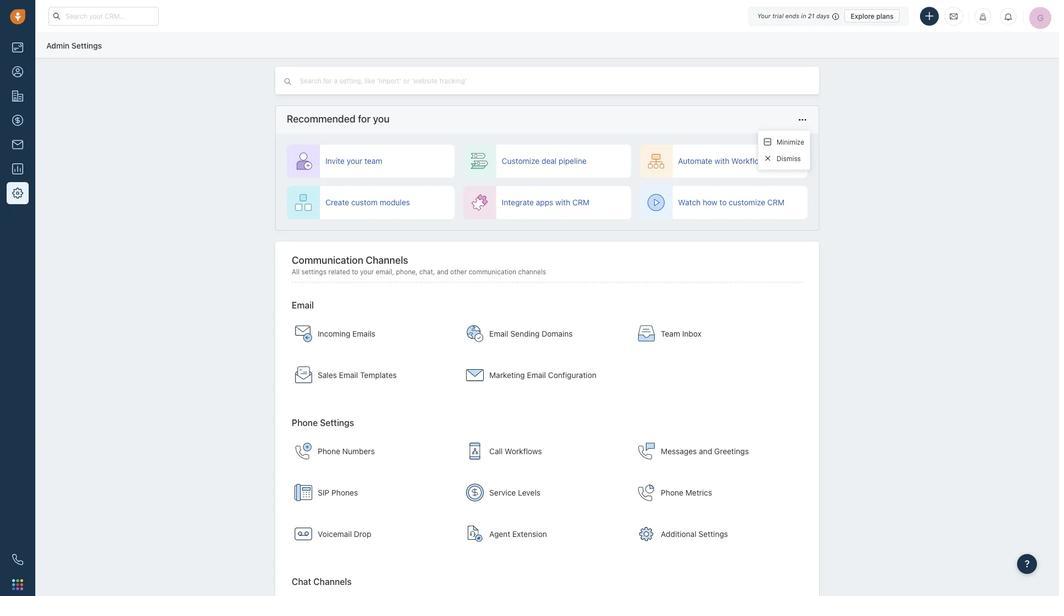 Task type: vqa. For each thing, say whether or not it's contained in the screenshot.
rightmost Task
no



Task type: describe. For each thing, give the bounding box(es) containing it.
email sending domains link
[[461, 314, 628, 353]]

with inside "link"
[[715, 156, 730, 166]]

agent extension link
[[461, 515, 628, 553]]

related
[[329, 268, 350, 276]]

chat channels
[[292, 576, 352, 587]]

in
[[802, 12, 807, 20]]

team inbox
[[661, 329, 702, 338]]

email,
[[376, 268, 394, 276]]

invite
[[326, 156, 345, 166]]

voicemail drop
[[318, 529, 372, 539]]

phone numbers link
[[289, 432, 456, 471]]

customize deal pipeline link
[[464, 145, 632, 178]]

agent extension
[[490, 529, 547, 539]]

invite your team
[[326, 156, 383, 166]]

explore plans link
[[845, 9, 900, 23]]

sales email templates
[[318, 371, 397, 380]]

to inside communication channels all settings related to your email, phone, chat, and other communication channels
[[352, 268, 359, 276]]

apps
[[536, 198, 554, 207]]

settings
[[302, 268, 327, 276]]

create custom modules link
[[287, 186, 455, 219]]

phone for phone metrics
[[661, 488, 684, 497]]

auto-forward incoming emails to the crm, create contacts from them image
[[295, 325, 312, 343]]

phone element
[[7, 549, 29, 571]]

0 vertical spatial your
[[347, 156, 363, 166]]

phone metrics
[[661, 488, 713, 497]]

days
[[817, 12, 830, 20]]

automate
[[679, 156, 713, 166]]

dismiss
[[777, 155, 801, 162]]

create custom modules
[[326, 198, 410, 207]]

incoming emails link
[[289, 314, 456, 353]]

voicemail drop link
[[289, 515, 456, 553]]

phone for phone settings
[[292, 417, 318, 428]]

record automated messages and greetings for every business situation image
[[638, 442, 656, 460]]

team
[[365, 156, 383, 166]]

phone numbers
[[318, 447, 375, 456]]

admin
[[46, 41, 70, 50]]

call workflows
[[490, 447, 542, 456]]

channels
[[519, 268, 546, 276]]

1 vertical spatial and
[[699, 447, 713, 456]]

metrics
[[686, 488, 713, 497]]

phone image
[[12, 554, 23, 565]]

respond faster to emails with a common inbox for your team image
[[638, 325, 656, 343]]

1 horizontal spatial to
[[720, 198, 727, 207]]

sales email templates link
[[289, 356, 456, 395]]

explore plans
[[851, 12, 894, 20]]

team
[[661, 329, 681, 338]]

templates
[[360, 371, 397, 380]]

your trial ends in 21 days
[[758, 12, 830, 20]]

configuration
[[548, 371, 597, 380]]

your inside communication channels all settings related to your email, phone, chat, and other communication channels
[[360, 268, 374, 276]]

phones
[[332, 488, 358, 497]]

access detailed information for each call, recording lifecycle and transcription image
[[638, 484, 656, 502]]

all
[[292, 268, 300, 276]]

voicemail
[[318, 529, 352, 539]]

shows agent list with their corresponding extension numbers image
[[466, 525, 484, 543]]

communication channels all settings related to your email, phone, chat, and other communication channels
[[292, 254, 546, 276]]

additional configuration options for your phone solution image
[[638, 525, 656, 543]]

pipeline
[[559, 156, 587, 166]]

1 crm from the left
[[573, 198, 590, 207]]

sip phones link
[[289, 473, 456, 512]]

domains
[[542, 329, 573, 338]]

inbox
[[683, 329, 702, 338]]

settings for additional settings
[[699, 529, 729, 539]]

service
[[490, 488, 516, 497]]

email inside email sending domains link
[[490, 329, 509, 338]]

sending
[[511, 329, 540, 338]]

service levels link
[[461, 473, 628, 512]]

customize
[[729, 198, 766, 207]]

verify your domains for better deliverability and less spam image
[[466, 325, 484, 343]]

phone settings
[[292, 417, 354, 428]]

buy and manage phone numbers from 90+ countries image
[[295, 442, 312, 460]]

levels
[[518, 488, 541, 497]]

deal
[[542, 156, 557, 166]]

email inside marketing email configuration link
[[527, 371, 546, 380]]

numbers
[[343, 447, 375, 456]]

marketing email configuration link
[[461, 356, 628, 395]]

messages and greetings link
[[633, 432, 800, 471]]

communication
[[292, 254, 364, 266]]

watch
[[679, 198, 701, 207]]

marketing email configuration
[[490, 371, 597, 380]]



Task type: locate. For each thing, give the bounding box(es) containing it.
and inside communication channels all settings related to your email, phone, chat, and other communication channels
[[437, 268, 449, 276]]

call
[[490, 447, 503, 456]]

additional settings link
[[633, 515, 800, 553]]

workflows
[[732, 156, 769, 166], [505, 447, 542, 456]]

phone inside phone numbers link
[[318, 447, 340, 456]]

phone,
[[396, 268, 418, 276]]

how
[[703, 198, 718, 207]]

to
[[720, 198, 727, 207], [352, 268, 359, 276]]

leave pre-recorded voicemail if call goes unanswered image
[[295, 525, 312, 543]]

to right the related
[[352, 268, 359, 276]]

sip phones
[[318, 488, 358, 497]]

0 horizontal spatial workflows
[[505, 447, 542, 456]]

0 vertical spatial settings
[[72, 41, 102, 50]]

email
[[292, 300, 314, 310], [490, 329, 509, 338], [339, 371, 358, 380], [527, 371, 546, 380]]

ends
[[786, 12, 800, 20]]

crm right customize
[[768, 198, 785, 207]]

chat,
[[420, 268, 435, 276]]

email right sales
[[339, 371, 358, 380]]

0 vertical spatial phone
[[292, 417, 318, 428]]

with right apps
[[556, 198, 571, 207]]

1 vertical spatial your
[[360, 268, 374, 276]]

email inside sales email templates link
[[339, 371, 358, 380]]

0 vertical spatial workflows
[[732, 156, 769, 166]]

greetings
[[715, 447, 749, 456]]

phone right buy and manage phone numbers from 90+ countries icon
[[318, 447, 340, 456]]

plans
[[877, 12, 894, 20]]

phone metrics link
[[633, 473, 800, 512]]

minimize
[[777, 138, 805, 146]]

email image
[[951, 12, 958, 21]]

phone inside phone metrics link
[[661, 488, 684, 497]]

channels for communication
[[366, 254, 408, 266]]

automate with workflows
[[679, 156, 769, 166]]

sip
[[318, 488, 330, 497]]

Search for a setting, like 'import' or 'website tracking' text field
[[299, 76, 509, 86]]

crm
[[573, 198, 590, 207], [768, 198, 785, 207]]

set service level targets and specify the expected threshold time to answer calls image
[[466, 484, 484, 502]]

workflows right "call"
[[505, 447, 542, 456]]

2 vertical spatial settings
[[699, 529, 729, 539]]

communication
[[469, 268, 517, 276]]

additional
[[661, 529, 697, 539]]

integrate
[[502, 198, 534, 207]]

channels inside communication channels all settings related to your email, phone, chat, and other communication channels
[[366, 254, 408, 266]]

1 horizontal spatial crm
[[768, 198, 785, 207]]

agent
[[490, 529, 511, 539]]

channels
[[366, 254, 408, 266], [314, 576, 352, 587]]

and left greetings
[[699, 447, 713, 456]]

email right the marketing
[[527, 371, 546, 380]]

workflows inside automate with workflows "link"
[[732, 156, 769, 166]]

call workflows link
[[461, 432, 628, 471]]

phone right access detailed information for each call, recording lifecycle and transcription image
[[661, 488, 684, 497]]

email up auto-forward incoming emails to the crm, create contacts from them icon
[[292, 300, 314, 310]]

phone up buy and manage phone numbers from 90+ countries icon
[[292, 417, 318, 428]]

settings right 'admin'
[[72, 41, 102, 50]]

settings up phone numbers
[[320, 417, 354, 428]]

0 horizontal spatial to
[[352, 268, 359, 276]]

0 horizontal spatial and
[[437, 268, 449, 276]]

customize deal pipeline
[[502, 156, 587, 166]]

1 vertical spatial to
[[352, 268, 359, 276]]

1 horizontal spatial and
[[699, 447, 713, 456]]

trial
[[773, 12, 784, 20]]

settings for admin settings
[[72, 41, 102, 50]]

1 vertical spatial with
[[556, 198, 571, 207]]

1 horizontal spatial with
[[715, 156, 730, 166]]

drop
[[354, 529, 372, 539]]

2 vertical spatial phone
[[661, 488, 684, 497]]

2 horizontal spatial settings
[[699, 529, 729, 539]]

0 horizontal spatial settings
[[72, 41, 102, 50]]

phone
[[292, 417, 318, 428], [318, 447, 340, 456], [661, 488, 684, 497]]

email right verify your domains for better deliverability and less spam 'image'
[[490, 329, 509, 338]]

your left 'email,'
[[360, 268, 374, 276]]

chat
[[292, 576, 311, 587]]

with right automate
[[715, 156, 730, 166]]

set up call queues and messages to connect callers with your team image
[[466, 442, 484, 460]]

additional settings
[[661, 529, 729, 539]]

your left "team"
[[347, 156, 363, 166]]

watch how to customize crm
[[679, 198, 785, 207]]

1 horizontal spatial workflows
[[732, 156, 769, 166]]

crm right apps
[[573, 198, 590, 207]]

extension
[[513, 529, 547, 539]]

settings
[[72, 41, 102, 50], [320, 417, 354, 428], [699, 529, 729, 539]]

phone for phone numbers
[[318, 447, 340, 456]]

incoming
[[318, 329, 351, 338]]

other
[[451, 268, 467, 276]]

0 horizontal spatial with
[[556, 198, 571, 207]]

0 vertical spatial and
[[437, 268, 449, 276]]

0 vertical spatial channels
[[366, 254, 408, 266]]

0 horizontal spatial crm
[[573, 198, 590, 207]]

your
[[758, 12, 771, 20]]

to right the how
[[720, 198, 727, 207]]

make and receive calls online by adding sip phones image
[[295, 484, 312, 502]]

Search your CRM... text field
[[49, 7, 159, 26]]

messages and greetings
[[661, 447, 749, 456]]

settings for phone settings
[[320, 417, 354, 428]]

emails
[[353, 329, 376, 338]]

0 vertical spatial to
[[720, 198, 727, 207]]

1 vertical spatial workflows
[[505, 447, 542, 456]]

channels right chat
[[314, 576, 352, 587]]

0 horizontal spatial channels
[[314, 576, 352, 587]]

integrate apps with crm
[[502, 198, 590, 207]]

customize
[[502, 156, 540, 166]]

1 vertical spatial channels
[[314, 576, 352, 587]]

settings right the additional
[[699, 529, 729, 539]]

workflows left the dismiss
[[732, 156, 769, 166]]

0 vertical spatial with
[[715, 156, 730, 166]]

21
[[809, 12, 815, 20]]

sales
[[318, 371, 337, 380]]

1 vertical spatial settings
[[320, 417, 354, 428]]

marketing
[[490, 371, 525, 380]]

create and share email templates, track their metrics image
[[295, 366, 312, 384]]

admin settings
[[46, 41, 102, 50]]

channels for chat
[[314, 576, 352, 587]]

email sending domains
[[490, 329, 573, 338]]

channels up 'email,'
[[366, 254, 408, 266]]

workflows inside call workflows link
[[505, 447, 542, 456]]

explore
[[851, 12, 875, 20]]

modules
[[380, 198, 410, 207]]

create
[[326, 198, 349, 207]]

service levels
[[490, 488, 541, 497]]

messages
[[661, 447, 697, 456]]

and
[[437, 268, 449, 276], [699, 447, 713, 456]]

team inbox link
[[633, 314, 800, 353]]

2 crm from the left
[[768, 198, 785, 207]]

custom
[[351, 198, 378, 207]]

and right chat,
[[437, 268, 449, 276]]

1 vertical spatial phone
[[318, 447, 340, 456]]

incoming emails
[[318, 329, 376, 338]]

customize the logo, sender details, and font colors in your marketing emails image
[[466, 366, 484, 384]]

your
[[347, 156, 363, 166], [360, 268, 374, 276]]

1 horizontal spatial channels
[[366, 254, 408, 266]]

with
[[715, 156, 730, 166], [556, 198, 571, 207]]

freshworks switcher image
[[12, 579, 23, 590]]

automate with workflows link
[[640, 145, 808, 178]]

1 horizontal spatial settings
[[320, 417, 354, 428]]



